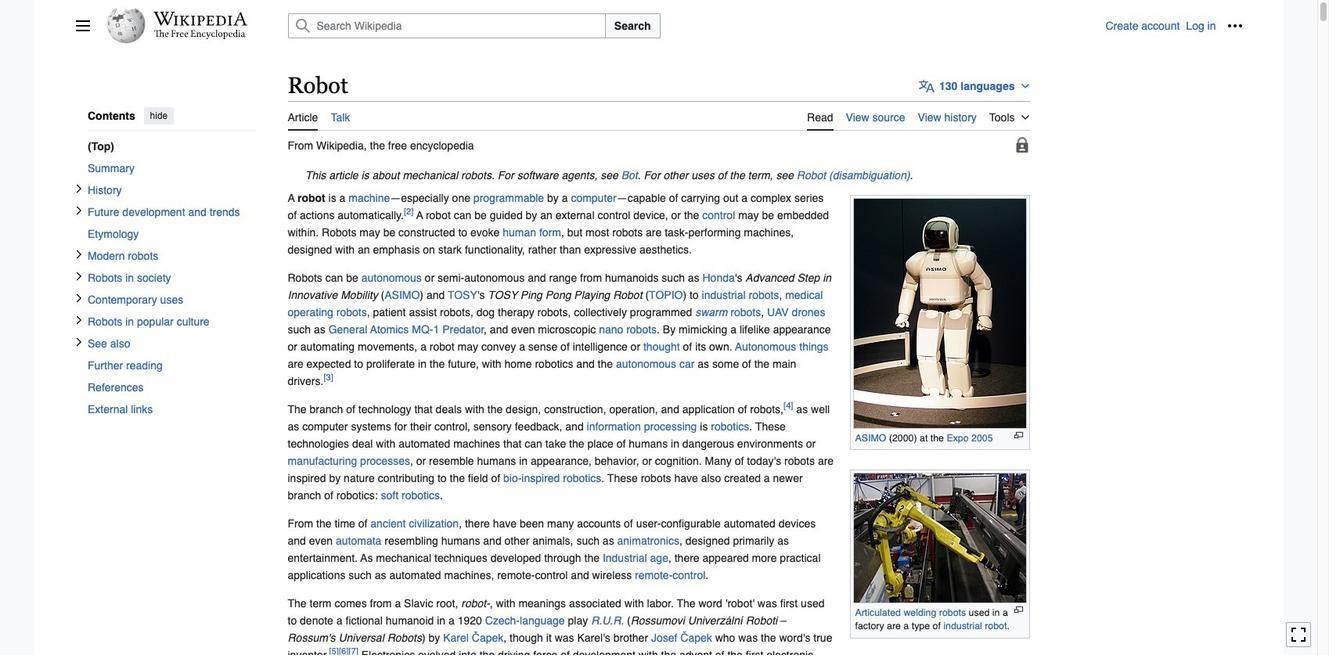 Task type: locate. For each thing, give the bounding box(es) containing it.
None search field
[[269, 13, 1106, 38]]

log in and more options image
[[1228, 18, 1243, 34]]

0 vertical spatial x small image
[[74, 205, 83, 215]]

Search Wikipedia search field
[[288, 13, 606, 38]]

language progressive image
[[920, 78, 935, 94]]

note
[[288, 167, 1030, 184]]

3 x small image from the top
[[74, 293, 83, 303]]

2 vertical spatial x small image
[[74, 337, 83, 346]]

main content
[[282, 71, 1243, 656]]

1 vertical spatial x small image
[[74, 271, 83, 281]]

x small image
[[74, 184, 83, 193], [74, 249, 83, 259], [74, 293, 83, 303], [74, 315, 83, 325]]

x small image
[[74, 205, 83, 215], [74, 271, 83, 281], [74, 337, 83, 346]]

the free encyclopedia image
[[154, 30, 246, 40]]

2 x small image from the top
[[74, 271, 83, 281]]

4 x small image from the top
[[74, 315, 83, 325]]



Task type: vqa. For each thing, say whether or not it's contained in the screenshot.
the bottommost x small image
yes



Task type: describe. For each thing, give the bounding box(es) containing it.
wikipedia image
[[153, 12, 247, 26]]

3 x small image from the top
[[74, 337, 83, 346]]

2 x small image from the top
[[74, 249, 83, 259]]

personal tools navigation
[[1106, 13, 1248, 38]]

page semi-protected image
[[1015, 137, 1030, 152]]

1 x small image from the top
[[74, 184, 83, 193]]

menu image
[[75, 18, 90, 34]]

1 x small image from the top
[[74, 205, 83, 215]]

fullscreen image
[[1292, 628, 1307, 643]]



